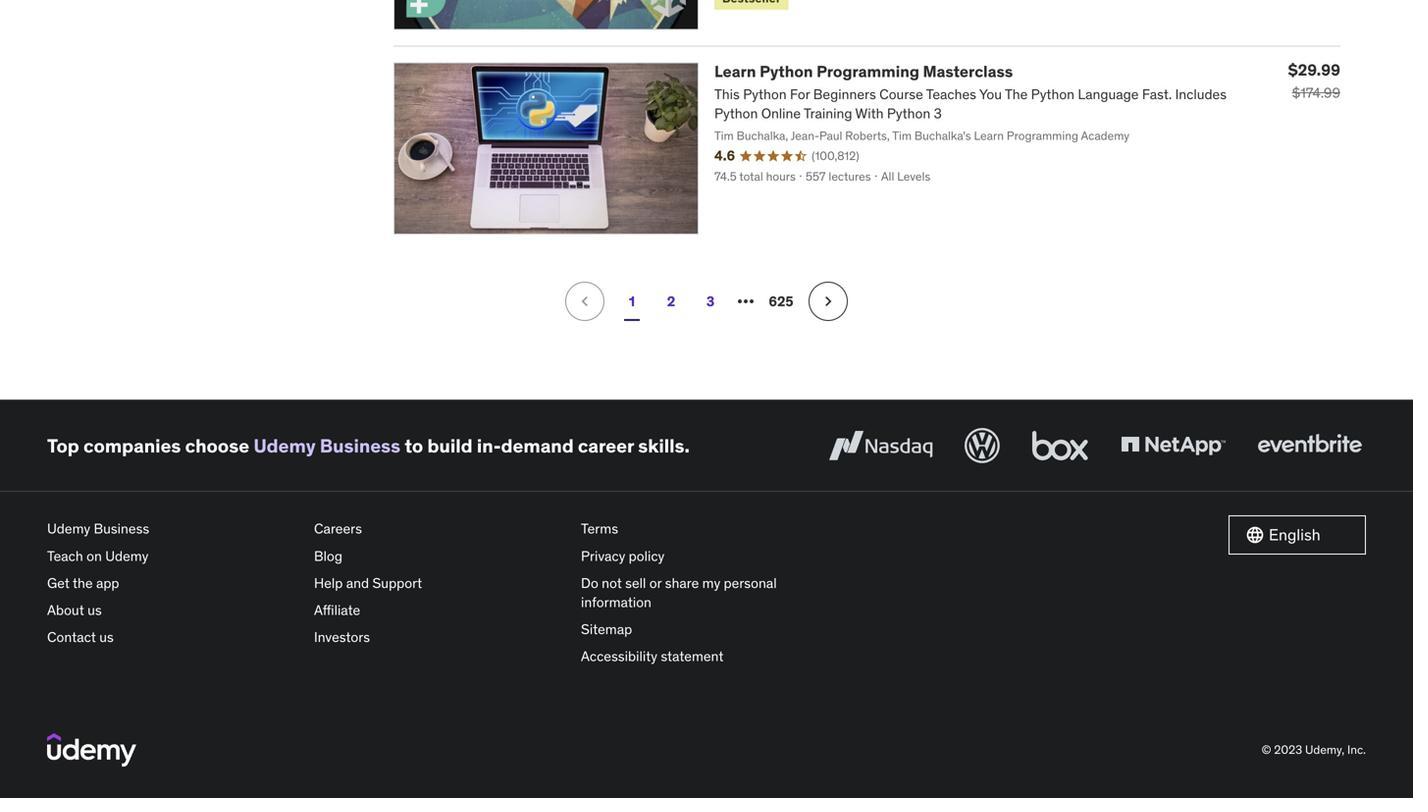 Task type: locate. For each thing, give the bounding box(es) containing it.
2023
[[1275, 742, 1303, 757]]

$174.99
[[1293, 84, 1341, 102]]

0 horizontal spatial business
[[94, 520, 149, 538]]

accessibility statement link
[[581, 643, 832, 670]]

udemy business link up get the app link
[[47, 516, 298, 543]]

0 vertical spatial business
[[320, 434, 401, 457]]

investors
[[314, 628, 370, 646]]

app
[[96, 574, 119, 592]]

2 horizontal spatial udemy
[[254, 434, 316, 457]]

us right about
[[87, 601, 102, 619]]

1 horizontal spatial udemy
[[105, 547, 149, 565]]

careers blog help and support affiliate investors
[[314, 520, 422, 646]]

1 horizontal spatial business
[[320, 434, 401, 457]]

statement
[[661, 648, 724, 665]]

us
[[87, 601, 102, 619], [99, 628, 114, 646]]

not
[[602, 574, 622, 592]]

affiliate link
[[314, 597, 565, 624]]

previous page image
[[575, 292, 595, 311]]

2 link
[[652, 282, 691, 321]]

terms
[[581, 520, 618, 538]]

udemy right on
[[105, 547, 149, 565]]

next page image
[[819, 292, 838, 311]]

©
[[1262, 742, 1272, 757]]

0 vertical spatial udemy business link
[[254, 434, 401, 457]]

1 link
[[613, 282, 652, 321]]

learn python programming masterclass
[[715, 61, 1013, 81]]

inc.
[[1348, 742, 1366, 757]]

0 vertical spatial udemy
[[254, 434, 316, 457]]

programming
[[817, 61, 920, 81]]

accessibility
[[581, 648, 658, 665]]

udemy
[[254, 434, 316, 457], [47, 520, 90, 538], [105, 547, 149, 565]]

about
[[47, 601, 84, 619]]

support
[[373, 574, 422, 592]]

1 vertical spatial business
[[94, 520, 149, 538]]

udemy up teach
[[47, 520, 90, 538]]

udemy business teach on udemy get the app about us contact us
[[47, 520, 149, 646]]

affiliate
[[314, 601, 360, 619]]

0 vertical spatial us
[[87, 601, 102, 619]]

blog
[[314, 547, 343, 565]]

terms privacy policy do not sell or share my personal information sitemap accessibility statement
[[581, 520, 777, 665]]

demand
[[501, 434, 574, 457]]

contact
[[47, 628, 96, 646]]

netapp image
[[1117, 424, 1230, 467]]

careers
[[314, 520, 362, 538]]

3 link
[[691, 282, 730, 321]]

udemy image
[[47, 733, 137, 767]]

udemy right choose
[[254, 434, 316, 457]]

business up on
[[94, 520, 149, 538]]

box image
[[1028, 424, 1094, 467]]

do not sell or share my personal information button
[[581, 570, 832, 616]]

on
[[87, 547, 102, 565]]

business
[[320, 434, 401, 457], [94, 520, 149, 538]]

sitemap link
[[581, 616, 832, 643]]

policy
[[629, 547, 665, 565]]

udemy business link up 'careers'
[[254, 434, 401, 457]]

and
[[346, 574, 369, 592]]

business left "to"
[[320, 434, 401, 457]]

udemy business link
[[254, 434, 401, 457], [47, 516, 298, 543]]

teach
[[47, 547, 83, 565]]

us right contact
[[99, 628, 114, 646]]

small image
[[1246, 525, 1265, 545]]

0 horizontal spatial udemy
[[47, 520, 90, 538]]

privacy
[[581, 547, 626, 565]]

teach on udemy link
[[47, 543, 298, 570]]

learn
[[715, 61, 756, 81]]

investors link
[[314, 624, 565, 651]]



Task type: vqa. For each thing, say whether or not it's contained in the screenshot.
finalidad at the bottom left
no



Task type: describe. For each thing, give the bounding box(es) containing it.
build
[[427, 434, 473, 457]]

learn python programming masterclass link
[[715, 61, 1013, 81]]

blog link
[[314, 543, 565, 570]]

do
[[581, 574, 599, 592]]

get the app link
[[47, 570, 298, 597]]

$29.99
[[1289, 60, 1341, 80]]

ellipsis image
[[734, 290, 758, 313]]

1
[[629, 292, 635, 310]]

about us link
[[47, 597, 298, 624]]

2
[[667, 292, 676, 310]]

information
[[581, 593, 652, 611]]

top
[[47, 434, 79, 457]]

sitemap
[[581, 621, 632, 638]]

top companies choose udemy business to build in-demand career skills.
[[47, 434, 690, 457]]

help and support link
[[314, 570, 565, 597]]

my
[[703, 574, 721, 592]]

1 vertical spatial udemy
[[47, 520, 90, 538]]

get
[[47, 574, 70, 592]]

the
[[73, 574, 93, 592]]

help
[[314, 574, 343, 592]]

personal
[[724, 574, 777, 592]]

1 vertical spatial udemy business link
[[47, 516, 298, 543]]

business inside 'udemy business teach on udemy get the app about us contact us'
[[94, 520, 149, 538]]

sell
[[625, 574, 646, 592]]

or
[[650, 574, 662, 592]]

625
[[769, 292, 794, 310]]

masterclass
[[923, 61, 1013, 81]]

$29.99 $174.99
[[1289, 60, 1341, 102]]

companies
[[83, 434, 181, 457]]

career
[[578, 434, 634, 457]]

in-
[[477, 434, 501, 457]]

volkswagen image
[[961, 424, 1004, 467]]

skills.
[[638, 434, 690, 457]]

udemy,
[[1306, 742, 1345, 757]]

privacy policy link
[[581, 543, 832, 570]]

terms link
[[581, 516, 832, 543]]

3
[[707, 292, 715, 310]]

eventbrite image
[[1254, 424, 1366, 467]]

contact us link
[[47, 624, 298, 651]]

2 vertical spatial udemy
[[105, 547, 149, 565]]

choose
[[185, 434, 249, 457]]

python
[[760, 61, 813, 81]]

nasdaq image
[[825, 424, 937, 467]]

english
[[1269, 525, 1321, 545]]

english button
[[1229, 516, 1366, 555]]

share
[[665, 574, 699, 592]]

careers link
[[314, 516, 565, 543]]

© 2023 udemy, inc.
[[1262, 742, 1366, 757]]

1 vertical spatial us
[[99, 628, 114, 646]]

to
[[405, 434, 423, 457]]



